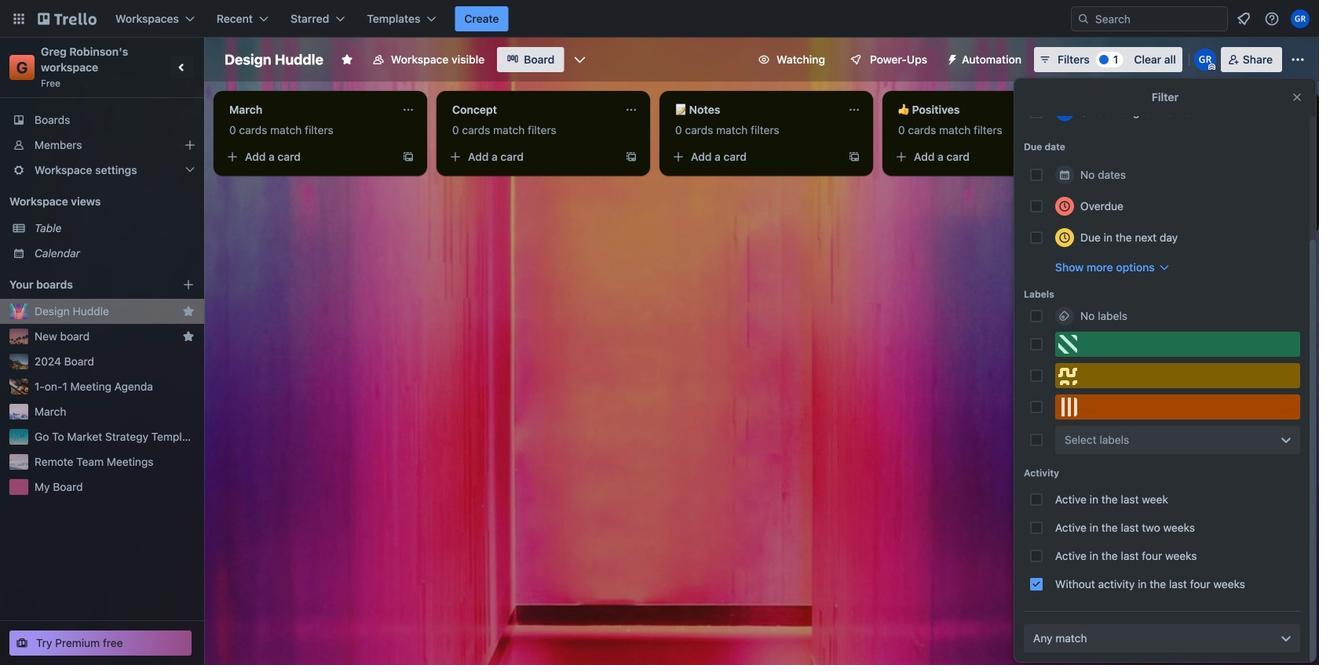 Task type: vqa. For each thing, say whether or not it's contained in the screenshot.
Search field at the top of the page
yes



Task type: describe. For each thing, give the bounding box(es) containing it.
color: yellow, title: none element
[[1055, 364, 1301, 389]]

search image
[[1077, 13, 1090, 25]]

your boards with 8 items element
[[9, 276, 159, 294]]

open information menu image
[[1264, 11, 1280, 27]]

show menu image
[[1290, 52, 1306, 68]]

close popover image
[[1291, 91, 1304, 104]]

customize views image
[[572, 52, 588, 68]]

1 starred icon image from the top
[[182, 305, 195, 318]]

create from template… image
[[625, 151, 638, 163]]

Search field
[[1090, 8, 1227, 30]]

star or unstar board image
[[341, 53, 353, 66]]

2 create from template… image from the left
[[848, 151, 861, 163]]

1 horizontal spatial greg robinson (gregrobinson96) image
[[1291, 9, 1310, 28]]

this member is an admin of this board. image
[[1208, 64, 1216, 71]]

Board name text field
[[217, 47, 331, 72]]

1 vertical spatial greg robinson (gregrobinson96) image
[[1194, 49, 1216, 71]]

0 notifications image
[[1235, 9, 1253, 28]]



Task type: locate. For each thing, give the bounding box(es) containing it.
1 horizontal spatial create from template… image
[[848, 151, 861, 163]]

color: green, title: none element
[[1055, 332, 1301, 357]]

starred icon image
[[182, 305, 195, 318], [182, 331, 195, 343]]

greg robinson (gregrobinson96) image
[[1291, 9, 1310, 28], [1194, 49, 1216, 71]]

None text field
[[220, 97, 396, 123], [443, 97, 619, 123], [666, 97, 842, 123], [889, 97, 1065, 123], [220, 97, 396, 123], [443, 97, 619, 123], [666, 97, 842, 123], [889, 97, 1065, 123]]

create from template… image
[[402, 151, 415, 163], [848, 151, 861, 163]]

1 create from template… image from the left
[[402, 151, 415, 163]]

greg robinson (gregrobinson96) image down search field
[[1194, 49, 1216, 71]]

add board image
[[182, 279, 195, 291]]

greg robinson (gregrobinson96) image
[[1055, 102, 1074, 122]]

sm image
[[940, 47, 962, 69]]

workspace navigation collapse icon image
[[171, 57, 193, 79]]

0 horizontal spatial greg robinson (gregrobinson96) image
[[1194, 49, 1216, 71]]

0 vertical spatial greg robinson (gregrobinson96) image
[[1291, 9, 1310, 28]]

0 vertical spatial starred icon image
[[182, 305, 195, 318]]

greg robinson (gregrobinson96) image right open information menu image
[[1291, 9, 1310, 28]]

2 starred icon image from the top
[[182, 331, 195, 343]]

primary element
[[0, 0, 1319, 38]]

1 vertical spatial starred icon image
[[182, 331, 195, 343]]

None checkbox
[[1121, 170, 1176, 188]]

color: orange, title: none element
[[1055, 395, 1301, 420]]

back to home image
[[38, 6, 97, 31]]

0 horizontal spatial create from template… image
[[402, 151, 415, 163]]



